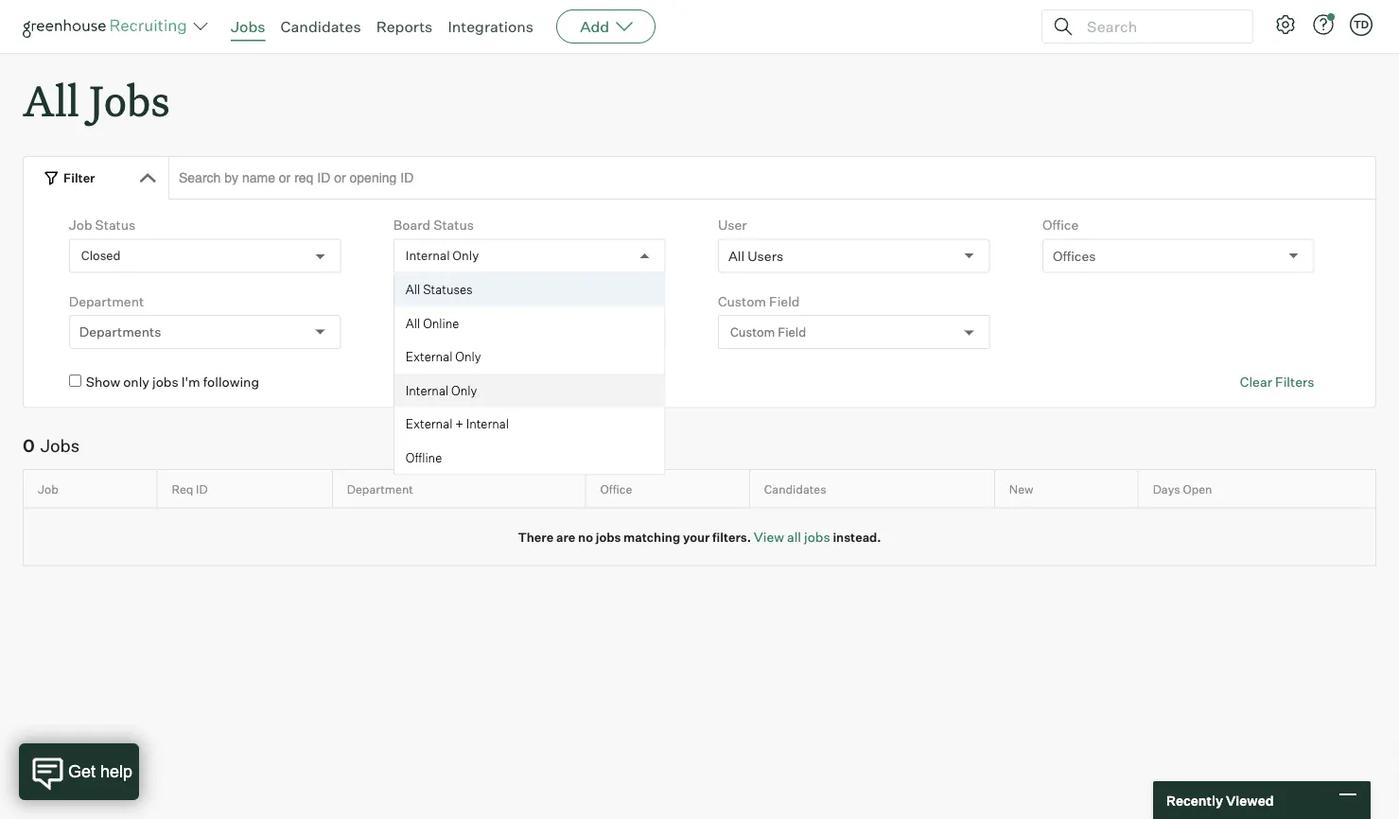 Task type: locate. For each thing, give the bounding box(es) containing it.
custom field down all users
[[718, 293, 800, 310]]

clear filters link
[[1240, 373, 1314, 391]]

0 vertical spatial internal
[[406, 248, 450, 263]]

show
[[86, 374, 120, 390], [410, 374, 445, 390]]

show right the show only template jobs checkbox
[[410, 374, 445, 390]]

internal right "+"
[[466, 416, 509, 432]]

board status
[[393, 217, 474, 233]]

0 horizontal spatial jobs
[[40, 435, 80, 457]]

0 horizontal spatial candidates
[[280, 17, 361, 36]]

0 horizontal spatial show
[[86, 374, 120, 390]]

department up departments
[[69, 293, 144, 310]]

integrations link
[[448, 17, 534, 36]]

td button
[[1350, 13, 1373, 36]]

2 show from the left
[[410, 374, 445, 390]]

offline
[[406, 450, 442, 465]]

all down role
[[406, 316, 420, 331]]

2 only from the left
[[448, 374, 474, 390]]

custom field down "users"
[[730, 324, 806, 340]]

0 vertical spatial internal only
[[406, 248, 479, 263]]

internal only down external only
[[406, 383, 477, 398]]

department
[[69, 293, 144, 310], [347, 482, 413, 496]]

jobs for 0 jobs
[[40, 435, 80, 457]]

offices
[[1053, 248, 1096, 264]]

no
[[578, 529, 593, 545]]

users
[[747, 248, 783, 264]]

internal
[[406, 248, 450, 263], [406, 383, 449, 398], [466, 416, 509, 432]]

0 vertical spatial department
[[69, 293, 144, 310]]

1 internal only from the top
[[406, 248, 479, 263]]

jobs down greenhouse recruiting image
[[89, 72, 170, 128]]

candidates right jobs link
[[280, 17, 361, 36]]

jobs right the all
[[804, 528, 830, 545]]

filters
[[1275, 374, 1314, 390]]

1 external from the top
[[406, 349, 453, 364]]

office up 'matching'
[[600, 482, 632, 496]]

2 external from the top
[[406, 416, 453, 432]]

1 horizontal spatial only
[[448, 374, 474, 390]]

1 status from the left
[[95, 217, 136, 233]]

integrations
[[448, 17, 534, 36]]

internal only down 'board status'
[[406, 248, 479, 263]]

view all jobs link
[[754, 528, 830, 545]]

1 horizontal spatial job
[[69, 217, 92, 233]]

1 vertical spatial office
[[600, 482, 632, 496]]

status for board status
[[433, 217, 474, 233]]

only down external only
[[448, 374, 474, 390]]

jobs right the 0
[[40, 435, 80, 457]]

jobs
[[152, 374, 178, 390], [535, 374, 561, 390], [804, 528, 830, 545], [596, 529, 621, 545]]

0
[[23, 435, 35, 457]]

all up filter
[[23, 72, 79, 128]]

status
[[95, 217, 136, 233], [433, 217, 474, 233]]

0 vertical spatial office
[[1042, 217, 1079, 233]]

2 vertical spatial internal
[[466, 416, 509, 432]]

Show only template jobs checkbox
[[393, 375, 406, 387]]

candidates up the all
[[764, 482, 826, 496]]

department down offline
[[347, 482, 413, 496]]

0 vertical spatial external
[[406, 349, 453, 364]]

0 horizontal spatial department
[[69, 293, 144, 310]]

jobs link
[[231, 17, 265, 36]]

1 horizontal spatial status
[[433, 217, 474, 233]]

1 horizontal spatial office
[[1042, 217, 1079, 233]]

show for show only template jobs
[[410, 374, 445, 390]]

0 vertical spatial custom field
[[718, 293, 800, 310]]

only for template
[[448, 374, 474, 390]]

board
[[393, 217, 431, 233]]

2 horizontal spatial jobs
[[231, 17, 265, 36]]

internal down 'board status'
[[406, 248, 450, 263]]

1 show from the left
[[86, 374, 120, 390]]

filters.
[[712, 529, 751, 545]]

job up closed
[[69, 217, 92, 233]]

1 vertical spatial internal
[[406, 383, 449, 398]]

recently viewed
[[1166, 792, 1274, 809]]

matching
[[623, 529, 680, 545]]

0 vertical spatial candidates
[[280, 17, 361, 36]]

0 horizontal spatial only
[[123, 374, 149, 390]]

all
[[23, 72, 79, 128], [728, 248, 745, 264], [406, 282, 420, 297], [406, 316, 420, 331]]

0 horizontal spatial status
[[95, 217, 136, 233]]

status up closed
[[95, 217, 136, 233]]

all users option
[[728, 248, 783, 264]]

jobs inside the there are no jobs matching your filters. view all jobs instead.
[[596, 529, 621, 545]]

job down "0 jobs"
[[38, 482, 58, 496]]

jobs
[[231, 17, 265, 36], [89, 72, 170, 128], [40, 435, 80, 457]]

1 horizontal spatial show
[[410, 374, 445, 390]]

1 vertical spatial external
[[406, 416, 453, 432]]

0 vertical spatial job
[[69, 217, 92, 233]]

job
[[69, 217, 92, 233], [38, 482, 58, 496]]

1 horizontal spatial candidates
[[764, 482, 826, 496]]

candidates
[[280, 17, 361, 36], [764, 482, 826, 496]]

custom field
[[718, 293, 800, 310], [730, 324, 806, 340]]

external for external + internal
[[406, 416, 453, 432]]

only up show only template jobs
[[455, 349, 481, 364]]

days
[[1153, 482, 1180, 496]]

1 vertical spatial internal only
[[406, 383, 477, 398]]

jobs for all jobs
[[89, 72, 170, 128]]

all left "users"
[[728, 248, 745, 264]]

Search by name or req ID or opening ID text field
[[168, 156, 1376, 200]]

all users
[[728, 248, 783, 264]]

all online
[[406, 316, 459, 331]]

external only
[[406, 349, 481, 364]]

2 status from the left
[[433, 217, 474, 233]]

there
[[518, 529, 554, 545]]

internal down external only
[[406, 383, 449, 398]]

show only jobs i'm following
[[86, 374, 259, 390]]

1 vertical spatial jobs
[[89, 72, 170, 128]]

1 vertical spatial custom
[[730, 324, 775, 340]]

only
[[123, 374, 149, 390], [448, 374, 474, 390]]

recently
[[1166, 792, 1223, 809]]

custom
[[718, 293, 766, 310], [730, 324, 775, 340]]

external
[[406, 349, 453, 364], [406, 416, 453, 432]]

show right show only jobs i'm following checkbox in the top of the page
[[86, 374, 120, 390]]

office
[[1042, 217, 1079, 233], [600, 482, 632, 496]]

only down departments
[[123, 374, 149, 390]]

field
[[769, 293, 800, 310], [778, 324, 806, 340]]

only up "+"
[[451, 383, 477, 398]]

all statuses
[[406, 282, 473, 297]]

external down all online
[[406, 349, 453, 364]]

viewed
[[1226, 792, 1274, 809]]

internal only
[[406, 248, 479, 263], [406, 383, 477, 398]]

all left statuses
[[406, 282, 420, 297]]

office up 'offices'
[[1042, 217, 1079, 233]]

only
[[452, 248, 479, 263], [455, 349, 481, 364], [451, 383, 477, 398]]

jobs left candidates link
[[231, 17, 265, 36]]

view
[[754, 528, 784, 545]]

candidates link
[[280, 17, 361, 36]]

external left "+"
[[406, 416, 453, 432]]

jobs right no
[[596, 529, 621, 545]]

1 vertical spatial job
[[38, 482, 58, 496]]

0 horizontal spatial job
[[38, 482, 58, 496]]

status right the board
[[433, 217, 474, 233]]

job for job
[[38, 482, 58, 496]]

i'm
[[181, 374, 200, 390]]

only up statuses
[[452, 248, 479, 263]]

1 horizontal spatial jobs
[[89, 72, 170, 128]]

1 only from the left
[[123, 374, 149, 390]]

2 vertical spatial jobs
[[40, 435, 80, 457]]

1 horizontal spatial department
[[347, 482, 413, 496]]

are
[[556, 529, 575, 545]]



Task type: describe. For each thing, give the bounding box(es) containing it.
req id
[[172, 482, 208, 496]]

template
[[477, 374, 532, 390]]

role
[[393, 293, 421, 310]]

job status
[[69, 217, 136, 233]]

jobs left i'm
[[152, 374, 178, 390]]

td button
[[1346, 9, 1376, 40]]

0 vertical spatial only
[[452, 248, 479, 263]]

new
[[1009, 482, 1033, 496]]

closed
[[81, 248, 121, 263]]

add
[[580, 17, 609, 36]]

0 vertical spatial custom
[[718, 293, 766, 310]]

show for show only jobs i'm following
[[86, 374, 120, 390]]

clear filters
[[1240, 374, 1314, 390]]

1 vertical spatial only
[[455, 349, 481, 364]]

filter
[[63, 170, 95, 185]]

only for jobs
[[123, 374, 149, 390]]

all
[[787, 528, 801, 545]]

there are no jobs matching your filters. view all jobs instead.
[[518, 528, 881, 545]]

add button
[[556, 9, 656, 44]]

statuses
[[423, 282, 473, 297]]

instead.
[[833, 529, 881, 545]]

greenhouse recruiting image
[[23, 15, 193, 38]]

Search text field
[[1082, 13, 1235, 40]]

your
[[683, 529, 710, 545]]

2 internal only from the top
[[406, 383, 477, 398]]

departments
[[79, 324, 161, 340]]

Show only jobs I'm following checkbox
[[69, 375, 81, 387]]

following
[[203, 374, 259, 390]]

jobs right template
[[535, 374, 561, 390]]

reports
[[376, 17, 433, 36]]

1 vertical spatial custom field
[[730, 324, 806, 340]]

2 vertical spatial only
[[451, 383, 477, 398]]

user
[[718, 217, 747, 233]]

0 vertical spatial jobs
[[231, 17, 265, 36]]

0 horizontal spatial office
[[600, 482, 632, 496]]

+
[[455, 416, 463, 432]]

id
[[196, 482, 208, 496]]

clear
[[1240, 374, 1272, 390]]

1 vertical spatial candidates
[[764, 482, 826, 496]]

days open
[[1153, 482, 1212, 496]]

0 vertical spatial field
[[769, 293, 800, 310]]

all for all users
[[728, 248, 745, 264]]

online
[[423, 316, 459, 331]]

status for job status
[[95, 217, 136, 233]]

job for job status
[[69, 217, 92, 233]]

open
[[1183, 482, 1212, 496]]

0 jobs
[[23, 435, 80, 457]]

1 vertical spatial department
[[347, 482, 413, 496]]

req
[[172, 482, 193, 496]]

reports link
[[376, 17, 433, 36]]

all for all jobs
[[23, 72, 79, 128]]

show only template jobs
[[410, 374, 561, 390]]

td
[[1354, 18, 1369, 31]]

all for all online
[[406, 316, 420, 331]]

1 vertical spatial field
[[778, 324, 806, 340]]

all jobs
[[23, 72, 170, 128]]

configure image
[[1274, 13, 1297, 36]]

all for all statuses
[[406, 282, 420, 297]]

external for external only
[[406, 349, 453, 364]]

external + internal
[[406, 416, 509, 432]]



Task type: vqa. For each thing, say whether or not it's contained in the screenshot.
'Job Ad Market'
no



